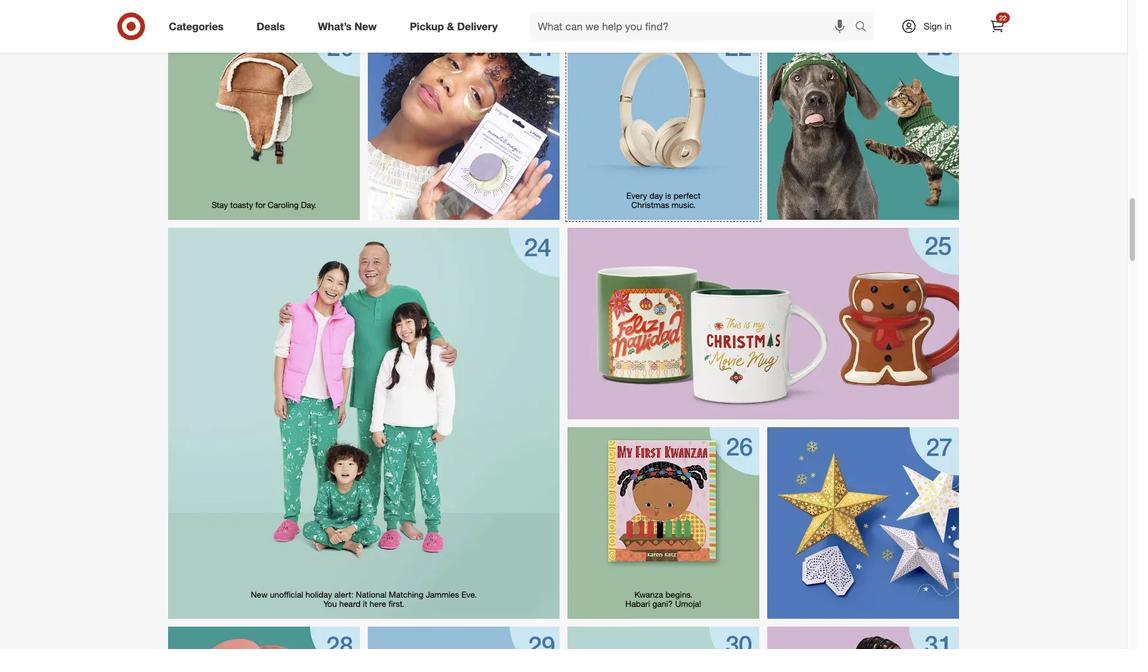 Task type: vqa. For each thing, say whether or not it's contained in the screenshot.
"Every day is perfect Christmas music."
yes



Task type: locate. For each thing, give the bounding box(es) containing it.
matching
[[389, 590, 423, 601]]

day.
[[301, 200, 316, 211]]

day
[[650, 191, 663, 201]]

habari
[[626, 600, 650, 610]]

pickup
[[410, 20, 444, 33]]

categories link
[[158, 12, 240, 41]]

stay
[[212, 200, 228, 211]]

alert:
[[334, 590, 354, 601]]

sign in
[[924, 20, 952, 32]]

1 vertical spatial new
[[251, 590, 268, 601]]

new right what's
[[355, 20, 377, 33]]

national
[[356, 590, 387, 601]]

here
[[370, 600, 386, 610]]

perfect
[[674, 191, 701, 201]]

caroling
[[268, 200, 299, 211]]

new unofficial holiday alert: national matching jammies eve. you heard it here first.
[[251, 590, 479, 610]]

kwanza begins. habari gani? umoja!
[[626, 590, 702, 610]]

jammies
[[426, 590, 459, 601]]

1 horizontal spatial new
[[355, 20, 377, 33]]

22
[[999, 14, 1007, 22]]

eve.
[[461, 590, 477, 601]]

first.
[[389, 600, 405, 610]]

new left unofficial
[[251, 590, 268, 601]]

pickup & delivery link
[[399, 12, 514, 41]]

search
[[849, 21, 881, 34]]

gani?
[[652, 600, 673, 610]]

delivery
[[457, 20, 498, 33]]

&
[[447, 20, 454, 33]]

in
[[945, 20, 952, 32]]

0 horizontal spatial new
[[251, 590, 268, 601]]

search button
[[849, 12, 881, 44]]

kwanza
[[634, 590, 663, 601]]

new
[[355, 20, 377, 33], [251, 590, 268, 601]]

you
[[323, 600, 337, 610]]



Task type: describe. For each thing, give the bounding box(es) containing it.
What can we help you find? suggestions appear below search field
[[530, 12, 858, 41]]

what's new link
[[307, 12, 393, 41]]

what's new
[[318, 20, 377, 33]]

umoja!
[[675, 600, 702, 610]]

0 vertical spatial new
[[355, 20, 377, 33]]

sign in link
[[890, 12, 972, 41]]

22 link
[[983, 12, 1012, 41]]

christmas
[[631, 200, 669, 211]]

every day is perfect christmas music.
[[626, 191, 703, 211]]

stay toasty for caroling day.
[[212, 200, 316, 211]]

is
[[665, 191, 671, 201]]

what's
[[318, 20, 352, 33]]

pickup & delivery
[[410, 20, 498, 33]]

categories
[[169, 20, 224, 33]]

new inside new unofficial holiday alert: national matching jammies eve. you heard it here first.
[[251, 590, 268, 601]]

holiday
[[306, 590, 332, 601]]

for
[[255, 200, 265, 211]]

music.
[[672, 200, 696, 211]]

begins.
[[666, 590, 693, 601]]

it
[[363, 600, 367, 610]]

every
[[626, 191, 647, 201]]

heard
[[339, 600, 361, 610]]

deals
[[257, 20, 285, 33]]

deals link
[[245, 12, 301, 41]]

sign
[[924, 20, 942, 32]]

toasty
[[230, 200, 253, 211]]

unofficial
[[270, 590, 303, 601]]



